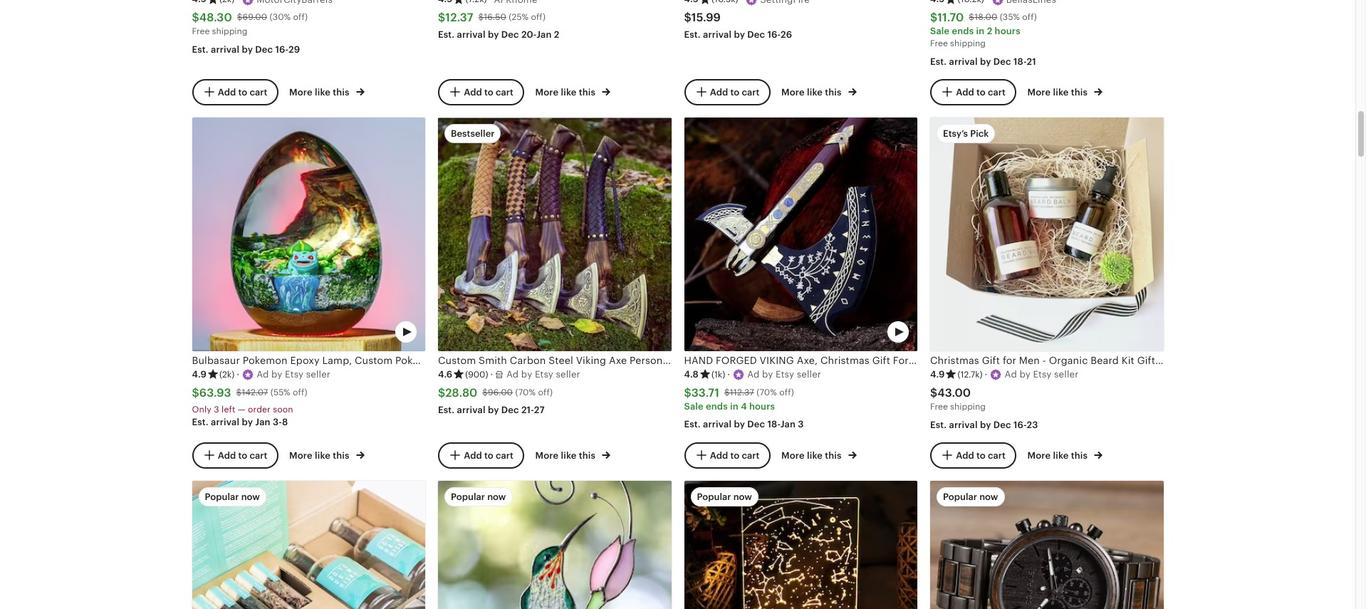 Task type: describe. For each thing, give the bounding box(es) containing it.
est. inside $ 28.80 $ 96.00 (70% off) est. arrival by dec 21-27
[[438, 405, 455, 416]]

jan inside $ 63.93 $ 142.07 (55% off) only 3 left — order soon est. arrival by jan 3-8
[[255, 417, 271, 428]]

est. inside $ 63.93 $ 142.07 (55% off) only 3 left — order soon est. arrival by jan 3-8
[[192, 417, 209, 428]]

cart down $ 15.99 est. arrival by dec 16-26
[[742, 86, 760, 97]]

cart down est. arrival by dec 18-21
[[988, 86, 1006, 97]]

personalized constellation chart lamp - gift star map on night light - gift for boyfriend / girlfriend - stars chart gift for couples image
[[684, 481, 918, 609]]

add for add to cart button underneath left
[[218, 450, 236, 460]]

$ 12.37 $ 16.50 (25% off) est. arrival by dec 20-jan 2
[[438, 10, 560, 40]]

in for 33.71
[[730, 401, 739, 412]]

add to cart button down $ 28.80 $ 96.00 (70% off) est. arrival by dec 21-27
[[438, 442, 524, 468]]

cart down est. arrival by dec 16-23 at the bottom
[[988, 450, 1006, 460]]

3 popular now link from the left
[[684, 481, 918, 609]]

add to cart button down est. arrival by dec 16-23 at the bottom
[[931, 442, 1017, 468]]

add to cart down $ 28.80 $ 96.00 (70% off) est. arrival by dec 21-27
[[464, 450, 514, 460]]

now for third popular now link from the right
[[488, 492, 506, 503]]

add to cart down —
[[218, 450, 267, 460]]

jan inside $ 12.37 $ 16.50 (25% off) est. arrival by dec 20-jan 2
[[537, 29, 552, 40]]

arrival down 48.30
[[211, 44, 240, 55]]

$ 43.00 free shipping
[[931, 386, 986, 412]]

$ inside $ 15.99 est. arrival by dec 16-26
[[684, 10, 692, 24]]

pick
[[971, 129, 989, 139]]

by inside $ 33.71 $ 112.37 (70% off) sale ends in 4 hours est. arrival by dec 18-jan 3
[[734, 419, 745, 430]]

add for add to cart button under the "est. arrival by dec 16-29"
[[218, 86, 236, 97]]

dec inside $ 12.37 $ 16.50 (25% off) est. arrival by dec 20-jan 2
[[502, 29, 519, 40]]

sale for 33.71
[[684, 401, 704, 412]]

142.07
[[242, 388, 268, 398]]

like for add to cart button below $ 33.71 $ 112.37 (70% off) sale ends in 4 hours est. arrival by dec 18-jan 3
[[807, 451, 823, 461]]

63.93
[[199, 386, 231, 399]]

free inside $ 43.00 free shipping
[[931, 402, 948, 412]]

(1k)
[[712, 370, 726, 380]]

to for add to cart button under the "est. arrival by dec 16-29"
[[238, 86, 247, 97]]

arrival inside $ 12.37 $ 16.50 (25% off) est. arrival by dec 20-jan 2
[[457, 29, 486, 40]]

left
[[222, 405, 236, 415]]

3 popular from the left
[[697, 492, 732, 503]]

free inside $ 11.70 $ 18.00 (35% off) sale ends in 2 hours free shipping
[[931, 39, 948, 49]]

add to cart button down left
[[192, 442, 278, 468]]

add to cart button down $ 15.99 est. arrival by dec 16-26
[[684, 79, 771, 105]]

33.71
[[692, 386, 720, 399]]

off) for 12.37
[[531, 12, 546, 22]]

in for 11.70
[[977, 26, 985, 36]]

3 popular now from the left
[[697, 492, 753, 503]]

3 inside $ 33.71 $ 112.37 (70% off) sale ends in 4 hours est. arrival by dec 18-jan 3
[[798, 419, 804, 430]]

like for add to cart button under $ 28.80 $ 96.00 (70% off) est. arrival by dec 21-27
[[561, 451, 577, 461]]

16- inside $ 15.99 est. arrival by dec 16-26
[[768, 29, 781, 40]]

28.80
[[446, 386, 478, 399]]

· for 63.93
[[237, 369, 240, 380]]

cart down $ 33.71 $ 112.37 (70% off) sale ends in 4 hours est. arrival by dec 18-jan 3
[[742, 450, 760, 460]]

more like this link for add to cart button under $ 28.80 $ 96.00 (70% off) est. arrival by dec 21-27
[[536, 448, 611, 463]]

dec left 21
[[994, 56, 1012, 67]]

add to cart button down est. arrival by dec 18-21
[[931, 79, 1017, 105]]

dec down $ 48.30 $ 69.00 (30% off) free shipping
[[255, 44, 273, 55]]

by inside $ 28.80 $ 96.00 (70% off) est. arrival by dec 21-27
[[488, 405, 499, 416]]

4.6
[[438, 369, 453, 380]]

like for add to cart button under the "est. arrival by dec 16-29"
[[315, 87, 331, 98]]

to for add to cart button underneath $ 15.99 est. arrival by dec 16-26
[[731, 86, 740, 97]]

more for add to cart button underneath $ 15.99 est. arrival by dec 16-26
[[782, 87, 805, 98]]

add for add to cart button under $ 28.80 $ 96.00 (70% off) est. arrival by dec 21-27
[[464, 450, 482, 460]]

add to cart down est. arrival by dec 16-23 at the bottom
[[956, 450, 1006, 460]]

to for add to cart button under est. arrival by dec 16-23 at the bottom
[[977, 450, 986, 460]]

(25%
[[509, 12, 529, 22]]

hand forged viking axe, christmas gift for him, carbon steel axe, rose wood shaft, kratos axe, birthday and anniversary gift, leviathan axe image
[[684, 118, 918, 351]]

21
[[1027, 56, 1037, 67]]

(55%
[[271, 388, 291, 398]]

26
[[781, 29, 793, 40]]

arrival inside $ 28.80 $ 96.00 (70% off) est. arrival by dec 21-27
[[457, 405, 486, 416]]

popular for the 'hummingbird stained glass window hangings christmas gifts hummingbird gift custom stained glass bird suncatcher humming bird feeder' image
[[451, 492, 485, 503]]

cart down $ 12.37 $ 16.50 (25% off) est. arrival by dec 20-jan 2 at the top
[[496, 86, 514, 97]]

arrival inside $ 33.71 $ 112.37 (70% off) sale ends in 4 hours est. arrival by dec 18-jan 3
[[703, 419, 732, 430]]

popular now for third popular now link from the right
[[451, 492, 506, 503]]

arrival down $ 43.00 free shipping
[[950, 419, 978, 430]]

add to cart up bestseller
[[464, 86, 514, 97]]

$ 63.93 $ 142.07 (55% off) only 3 left — order soon est. arrival by jan 3-8
[[192, 386, 308, 428]]

more for add to cart button under the "est. arrival by dec 16-29"
[[289, 87, 313, 98]]

· for 28.80
[[491, 369, 493, 380]]

(70% for 28.80
[[516, 388, 536, 398]]

off) for 33.71
[[780, 388, 795, 398]]

(12.7k)
[[958, 370, 983, 380]]

16.50
[[484, 12, 507, 22]]

to for add to cart button underneath est. arrival by dec 18-21
[[977, 86, 986, 97]]

2 popular now link from the left
[[438, 481, 672, 609]]

jan inside $ 33.71 $ 112.37 (70% off) sale ends in 4 hours est. arrival by dec 18-jan 3
[[781, 419, 796, 430]]

8
[[282, 417, 288, 428]]

add to cart button down the "est. arrival by dec 16-29"
[[192, 79, 278, 105]]

more like this link for add to cart button underneath left
[[289, 448, 365, 463]]

96.00
[[488, 388, 513, 398]]

112.37
[[730, 388, 755, 398]]

add to cart button down $ 33.71 $ 112.37 (70% off) sale ends in 4 hours est. arrival by dec 18-jan 3
[[684, 442, 771, 468]]

shipping inside $ 11.70 $ 18.00 (35% off) sale ends in 2 hours free shipping
[[951, 39, 986, 49]]

bulbasaur pokemon epoxy lamp, custom pokemon night light, personalized night light christmas home decor, resin wood eggs, gifts for him image
[[192, 118, 425, 351]]

18- inside $ 33.71 $ 112.37 (70% off) sale ends in 4 hours est. arrival by dec 18-jan 3
[[768, 419, 781, 430]]

custom smith carbon steel viking axe personalized anniversary gift for him, birthday & wedding gift, hand forged, battle, axe axes image
[[438, 118, 672, 351]]

21-
[[522, 405, 534, 416]]

18.00
[[975, 12, 998, 22]]

—
[[238, 405, 246, 415]]

(70% for 33.71
[[757, 388, 777, 398]]

est. inside $ 15.99 est. arrival by dec 16-26
[[684, 29, 701, 40]]

est. arrival by dec 18-21
[[931, 56, 1037, 67]]

15.99
[[692, 10, 721, 24]]

1 horizontal spatial 18-
[[1014, 56, 1027, 67]]

add to cart down est. arrival by dec 18-21
[[956, 86, 1006, 97]]

43.00
[[938, 386, 971, 399]]

$ 15.99 est. arrival by dec 16-26
[[684, 10, 793, 40]]

free inside $ 48.30 $ 69.00 (30% off) free shipping
[[192, 27, 210, 36]]

2 inside $ 12.37 $ 16.50 (25% off) est. arrival by dec 20-jan 2
[[554, 29, 560, 40]]

hours for 33.71
[[750, 401, 775, 412]]

christmas gift for men - organic beard kit gift box | beard grooming balm, beard oil, & hydrating beard wash | 8.5 oz total wt image
[[931, 118, 1164, 351]]

product video element for the bulbasaur pokemon epoxy lamp, custom pokemon night light, personalized night light christmas home decor, resin wood eggs, gifts for him image
[[192, 118, 425, 351]]

arrival inside $ 15.99 est. arrival by dec 16-26
[[703, 29, 732, 40]]

product video element for do your whisky l diy whiskey making kit l christmas gift for him, boyfriend, husband l birthday gift for men & women l handmade cocktails image
[[192, 481, 425, 609]]

product video element for hand forged viking axe, christmas gift for him, carbon steel axe, rose wood shaft, kratos axe, birthday and anniversary gift, leviathan axe image
[[684, 118, 918, 351]]

soon
[[273, 405, 293, 415]]

add for add to cart button below $ 33.71 $ 112.37 (70% off) sale ends in 4 hours est. arrival by dec 18-jan 3
[[710, 450, 728, 460]]

4 popular now link from the left
[[931, 481, 1164, 609]]

$ 33.71 $ 112.37 (70% off) sale ends in 4 hours est. arrival by dec 18-jan 3
[[684, 386, 804, 430]]

$ 48.30 $ 69.00 (30% off) free shipping
[[192, 10, 308, 36]]

popular now for fourth popular now link
[[944, 492, 999, 503]]

add to cart button up bestseller
[[438, 79, 524, 105]]

etsy's
[[944, 129, 969, 139]]

4
[[741, 401, 747, 412]]

more like this link for add to cart button under est. arrival by dec 16-23 at the bottom
[[1028, 448, 1103, 463]]

more like this link for add to cart button below $ 33.71 $ 112.37 (70% off) sale ends in 4 hours est. arrival by dec 18-jan 3
[[782, 448, 857, 463]]

(900)
[[465, 370, 488, 380]]

est. inside $ 33.71 $ 112.37 (70% off) sale ends in 4 hours est. arrival by dec 18-jan 3
[[684, 419, 701, 430]]

popular for do your whisky l diy whiskey making kit l christmas gift for him, boyfriend, husband l birthday gift for men & women l handmade cocktails image
[[205, 492, 239, 503]]



Task type: vqa. For each thing, say whether or not it's contained in the screenshot.
When
no



Task type: locate. For each thing, give the bounding box(es) containing it.
by down —
[[242, 417, 253, 428]]

18-
[[1014, 56, 1027, 67], [768, 419, 781, 430]]

3 inside $ 63.93 $ 142.07 (55% off) only 3 left — order soon est. arrival by jan 3-8
[[214, 405, 219, 415]]

0 vertical spatial shipping
[[212, 27, 248, 36]]

(70% inside $ 33.71 $ 112.37 (70% off) sale ends in 4 hours est. arrival by dec 18-jan 3
[[757, 388, 777, 398]]

cart down $ 28.80 $ 96.00 (70% off) est. arrival by dec 21-27
[[496, 450, 514, 460]]

to down $ 33.71 $ 112.37 (70% off) sale ends in 4 hours est. arrival by dec 18-jan 3
[[731, 450, 740, 460]]

arrival down left
[[211, 417, 240, 428]]

est. down 33.71
[[684, 419, 701, 430]]

like for add to cart button underneath $ 15.99 est. arrival by dec 16-26
[[807, 87, 823, 98]]

popular now
[[205, 492, 260, 503], [451, 492, 506, 503], [697, 492, 753, 503], [944, 492, 999, 503]]

27
[[534, 405, 545, 416]]

est. down 12.37
[[438, 29, 455, 40]]

hummingbird stained glass window hangings christmas gifts hummingbird gift custom stained glass bird suncatcher humming bird feeder image
[[438, 481, 672, 609]]

1 popular from the left
[[205, 492, 239, 503]]

off) for 28.80
[[538, 388, 553, 398]]

ends inside $ 11.70 $ 18.00 (35% off) sale ends in 2 hours free shipping
[[952, 26, 974, 36]]

4.8
[[684, 369, 699, 380]]

off) right (25%
[[531, 12, 546, 22]]

0 horizontal spatial sale
[[684, 401, 704, 412]]

0 horizontal spatial 4.9
[[192, 369, 207, 380]]

2 4.9 from the left
[[931, 369, 945, 380]]

dec
[[502, 29, 519, 40], [748, 29, 765, 40], [255, 44, 273, 55], [994, 56, 1012, 67], [502, 405, 519, 416], [748, 419, 765, 430], [994, 419, 1012, 430]]

(70%
[[516, 388, 536, 398], [757, 388, 777, 398]]

more like this link for add to cart button under the "est. arrival by dec 16-29"
[[289, 84, 365, 99]]

(70% up 21-
[[516, 388, 536, 398]]

4.9 for 63.93
[[192, 369, 207, 380]]

est.
[[438, 29, 455, 40], [684, 29, 701, 40], [192, 44, 209, 55], [931, 56, 947, 67], [438, 405, 455, 416], [192, 417, 209, 428], [684, 419, 701, 430], [931, 419, 947, 430]]

0 horizontal spatial (70%
[[516, 388, 536, 398]]

like
[[315, 87, 331, 98], [561, 87, 577, 98], [807, 87, 823, 98], [1054, 87, 1069, 98], [315, 451, 331, 461], [561, 451, 577, 461], [807, 451, 823, 461], [1054, 451, 1069, 461]]

arrival down $ 11.70 $ 18.00 (35% off) sale ends in 2 hours free shipping
[[950, 56, 978, 67]]

free down '43.00'
[[931, 402, 948, 412]]

now
[[241, 492, 260, 503], [488, 492, 506, 503], [734, 492, 753, 503], [980, 492, 999, 503]]

more like this link for add to cart button above bestseller
[[536, 84, 611, 99]]

4.9 up 63.93
[[192, 369, 207, 380]]

do your whisky l diy whiskey making kit l christmas gift for him, boyfriend, husband l birthday gift for men & women l handmade cocktails image
[[192, 481, 425, 609]]

popular
[[205, 492, 239, 503], [451, 492, 485, 503], [697, 492, 732, 503], [944, 492, 978, 503]]

add for add to cart button above bestseller
[[464, 86, 482, 97]]

off) inside $ 33.71 $ 112.37 (70% off) sale ends in 4 hours est. arrival by dec 18-jan 3
[[780, 388, 795, 398]]

· right "(900)"
[[491, 369, 493, 380]]

like for add to cart button above bestseller
[[561, 87, 577, 98]]

·
[[237, 369, 240, 380], [491, 369, 493, 380], [728, 369, 731, 380], [985, 369, 988, 380]]

off) inside $ 11.70 $ 18.00 (35% off) sale ends in 2 hours free shipping
[[1023, 12, 1038, 22]]

0 vertical spatial 16-
[[768, 29, 781, 40]]

only
[[192, 405, 212, 415]]

more for add to cart button underneath left
[[289, 451, 313, 461]]

like for add to cart button underneath left
[[315, 451, 331, 461]]

arrival down 12.37
[[457, 29, 486, 40]]

4 popular from the left
[[944, 492, 978, 503]]

· right (2k)
[[237, 369, 240, 380]]

0 horizontal spatial in
[[730, 401, 739, 412]]

more for add to cart button below $ 33.71 $ 112.37 (70% off) sale ends in 4 hours est. arrival by dec 18-jan 3
[[782, 451, 805, 461]]

2 · from the left
[[491, 369, 493, 380]]

0 vertical spatial 18-
[[1014, 56, 1027, 67]]

1 vertical spatial free
[[931, 39, 948, 49]]

by
[[488, 29, 499, 40], [734, 29, 745, 40], [242, 44, 253, 55], [981, 56, 992, 67], [488, 405, 499, 416], [242, 417, 253, 428], [734, 419, 745, 430], [981, 419, 992, 430]]

more for add to cart button under est. arrival by dec 16-23 at the bottom
[[1028, 451, 1051, 461]]

off) right 112.37
[[780, 388, 795, 398]]

est. arrival by dec 16-23
[[931, 419, 1039, 430]]

· right (12.7k)
[[985, 369, 988, 380]]

0 horizontal spatial 3
[[214, 405, 219, 415]]

16- for est. arrival by dec 16-29
[[275, 44, 289, 55]]

in inside $ 11.70 $ 18.00 (35% off) sale ends in 2 hours free shipping
[[977, 26, 985, 36]]

product video element for the 'hummingbird stained glass window hangings christmas gifts hummingbird gift custom stained glass bird suncatcher humming bird feeder' image
[[438, 481, 672, 609]]

bestseller
[[451, 129, 495, 139]]

arrival down 33.71
[[703, 419, 732, 430]]

1 horizontal spatial sale
[[931, 26, 950, 36]]

sale down 11.70
[[931, 26, 950, 36]]

add down the "est. arrival by dec 16-29"
[[218, 86, 236, 97]]

2 vertical spatial shipping
[[951, 402, 986, 412]]

0 vertical spatial sale
[[931, 26, 950, 36]]

est. arrival by dec 16-29
[[192, 44, 300, 55]]

more down "20-"
[[536, 87, 559, 98]]

29
[[289, 44, 300, 55]]

2 inside $ 11.70 $ 18.00 (35% off) sale ends in 2 hours free shipping
[[987, 26, 993, 36]]

1 vertical spatial ends
[[706, 401, 728, 412]]

cart
[[250, 86, 267, 97], [496, 86, 514, 97], [742, 86, 760, 97], [988, 86, 1006, 97], [250, 450, 267, 460], [496, 450, 514, 460], [742, 450, 760, 460], [988, 450, 1006, 460]]

shipping inside $ 43.00 free shipping
[[951, 402, 986, 412]]

1 vertical spatial 18-
[[768, 419, 781, 430]]

more down soon
[[289, 451, 313, 461]]

cart down the "est. arrival by dec 16-29"
[[250, 86, 267, 97]]

shipping up est. arrival by dec 18-21
[[951, 39, 986, 49]]

jan
[[537, 29, 552, 40], [255, 417, 271, 428], [781, 419, 796, 430]]

1 vertical spatial in
[[730, 401, 739, 412]]

hours right 4
[[750, 401, 775, 412]]

arrival down 15.99
[[703, 29, 732, 40]]

1 popular now from the left
[[205, 492, 260, 503]]

more like this
[[289, 87, 352, 98], [536, 87, 598, 98], [782, 87, 844, 98], [1028, 87, 1091, 98], [289, 451, 352, 461], [536, 451, 598, 461], [782, 451, 844, 461], [1028, 451, 1091, 461]]

1 vertical spatial 3
[[798, 419, 804, 430]]

1 (70% from the left
[[516, 388, 536, 398]]

2 popular from the left
[[451, 492, 485, 503]]

hours down the (35%
[[995, 26, 1021, 36]]

est. down 28.80
[[438, 405, 455, 416]]

to
[[238, 86, 247, 97], [485, 86, 494, 97], [731, 86, 740, 97], [977, 86, 986, 97], [238, 450, 247, 460], [485, 450, 494, 460], [731, 450, 740, 460], [977, 450, 986, 460]]

(70% right 112.37
[[757, 388, 777, 398]]

more down 26
[[782, 87, 805, 98]]

2 (70% from the left
[[757, 388, 777, 398]]

product video element
[[192, 118, 425, 351], [684, 118, 918, 351], [192, 481, 425, 609], [438, 481, 672, 609], [931, 481, 1164, 609]]

0 vertical spatial ends
[[952, 26, 974, 36]]

by left 26
[[734, 29, 745, 40]]

$ 11.70 $ 18.00 (35% off) sale ends in 2 hours free shipping
[[931, 10, 1038, 49]]

by inside $ 15.99 est. arrival by dec 16-26
[[734, 29, 745, 40]]

4 popular now from the left
[[944, 492, 999, 503]]

to up bestseller
[[485, 86, 494, 97]]

1 horizontal spatial ends
[[952, 26, 974, 36]]

0 vertical spatial in
[[977, 26, 985, 36]]

more like this link
[[289, 84, 365, 99], [536, 84, 611, 99], [782, 84, 857, 99], [1028, 84, 1103, 99], [289, 448, 365, 463], [536, 448, 611, 463], [782, 448, 857, 463], [1028, 448, 1103, 463]]

off) right (30%
[[293, 12, 308, 22]]

hours inside $ 33.71 $ 112.37 (70% off) sale ends in 4 hours est. arrival by dec 18-jan 3
[[750, 401, 775, 412]]

sale
[[931, 26, 950, 36], [684, 401, 704, 412]]

est. down only
[[192, 417, 209, 428]]

69.00
[[243, 12, 267, 22]]

$ 28.80 $ 96.00 (70% off) est. arrival by dec 21-27
[[438, 386, 553, 416]]

16-
[[768, 29, 781, 40], [275, 44, 289, 55], [1014, 419, 1027, 430]]

ends inside $ 33.71 $ 112.37 (70% off) sale ends in 4 hours est. arrival by dec 18-jan 3
[[706, 401, 728, 412]]

2 vertical spatial free
[[931, 402, 948, 412]]

est. inside $ 12.37 $ 16.50 (25% off) est. arrival by dec 20-jan 2
[[438, 29, 455, 40]]

1 vertical spatial hours
[[750, 401, 775, 412]]

est. down $ 43.00 free shipping
[[931, 419, 947, 430]]

more down $ 33.71 $ 112.37 (70% off) sale ends in 4 hours est. arrival by dec 18-jan 3
[[782, 451, 805, 461]]

add up bestseller
[[464, 86, 482, 97]]

$
[[192, 10, 199, 24], [438, 10, 446, 24], [684, 10, 692, 24], [931, 10, 938, 24], [237, 12, 243, 22], [479, 12, 484, 22], [969, 12, 975, 22], [192, 386, 199, 399], [438, 386, 446, 399], [684, 386, 692, 399], [931, 386, 938, 399], [236, 388, 242, 398], [483, 388, 488, 398], [725, 388, 730, 398]]

1 horizontal spatial 4.9
[[931, 369, 945, 380]]

in
[[977, 26, 985, 36], [730, 401, 739, 412]]

2 now from the left
[[488, 492, 506, 503]]

0 horizontal spatial ends
[[706, 401, 728, 412]]

add down est. arrival by dec 18-21
[[956, 86, 975, 97]]

popular for wood watch,personalized watch,engraved watch,wooden watch,groomsmen watch,mens watch,boyfriend gift for men,wedding anniversary gift for him image on the right
[[944, 492, 978, 503]]

hours
[[995, 26, 1021, 36], [750, 401, 775, 412]]

popular now link
[[192, 481, 425, 609], [438, 481, 672, 609], [684, 481, 918, 609], [931, 481, 1164, 609]]

ends down 33.71
[[706, 401, 728, 412]]

shipping
[[212, 27, 248, 36], [951, 39, 986, 49], [951, 402, 986, 412]]

add to cart
[[218, 86, 267, 97], [464, 86, 514, 97], [710, 86, 760, 97], [956, 86, 1006, 97], [218, 450, 267, 460], [464, 450, 514, 460], [710, 450, 760, 460], [956, 450, 1006, 460]]

2 horizontal spatial 16-
[[1014, 419, 1027, 430]]

off) right the (35%
[[1023, 12, 1038, 22]]

free
[[192, 27, 210, 36], [931, 39, 948, 49], [931, 402, 948, 412]]

to down —
[[238, 450, 247, 460]]

by inside $ 12.37 $ 16.50 (25% off) est. arrival by dec 20-jan 2
[[488, 29, 499, 40]]

off) inside $ 63.93 $ 142.07 (55% off) only 3 left — order soon est. arrival by jan 3-8
[[293, 388, 308, 398]]

(70% inside $ 28.80 $ 96.00 (70% off) est. arrival by dec 21-27
[[516, 388, 536, 398]]

0 vertical spatial free
[[192, 27, 210, 36]]

add to cart down $ 33.71 $ 112.37 (70% off) sale ends in 4 hours est. arrival by dec 18-jan 3
[[710, 450, 760, 460]]

dec left "20-"
[[502, 29, 519, 40]]

in inside $ 33.71 $ 112.37 (70% off) sale ends in 4 hours est. arrival by dec 18-jan 3
[[730, 401, 739, 412]]

1 vertical spatial shipping
[[951, 39, 986, 49]]

more for add to cart button underneath est. arrival by dec 18-21
[[1028, 87, 1051, 98]]

to down $ 15.99 est. arrival by dec 16-26
[[731, 86, 740, 97]]

16- for est. arrival by dec 16-23
[[1014, 419, 1027, 430]]

1 horizontal spatial (70%
[[757, 388, 777, 398]]

add
[[218, 86, 236, 97], [464, 86, 482, 97], [710, 86, 728, 97], [956, 86, 975, 97], [218, 450, 236, 460], [464, 450, 482, 460], [710, 450, 728, 460], [956, 450, 975, 460]]

0 horizontal spatial jan
[[255, 417, 271, 428]]

dec down 112.37
[[748, 419, 765, 430]]

add to cart down $ 15.99 est. arrival by dec 16-26
[[710, 86, 760, 97]]

off) right (55%
[[293, 388, 308, 398]]

sale inside $ 33.71 $ 112.37 (70% off) sale ends in 4 hours est. arrival by dec 18-jan 3
[[684, 401, 704, 412]]

shipping down '43.00'
[[951, 402, 986, 412]]

ends
[[952, 26, 974, 36], [706, 401, 728, 412]]

1 vertical spatial sale
[[684, 401, 704, 412]]

add to cart button
[[192, 79, 278, 105], [438, 79, 524, 105], [684, 79, 771, 105], [931, 79, 1017, 105], [192, 442, 278, 468], [438, 442, 524, 468], [684, 442, 771, 468], [931, 442, 1017, 468]]

by down 4
[[734, 419, 745, 430]]

cart down the order
[[250, 450, 267, 460]]

· right the (1k)
[[728, 369, 731, 380]]

0 horizontal spatial hours
[[750, 401, 775, 412]]

to for add to cart button above bestseller
[[485, 86, 494, 97]]

(2k)
[[219, 370, 235, 380]]

add for add to cart button underneath est. arrival by dec 18-21
[[956, 86, 975, 97]]

dec left 23
[[994, 419, 1012, 430]]

shipping inside $ 48.30 $ 69.00 (30% off) free shipping
[[212, 27, 248, 36]]

dec inside $ 33.71 $ 112.37 (70% off) sale ends in 4 hours est. arrival by dec 18-jan 3
[[748, 419, 765, 430]]

$ inside $ 43.00 free shipping
[[931, 386, 938, 399]]

48.30
[[199, 10, 232, 24]]

to down $ 28.80 $ 96.00 (70% off) est. arrival by dec 21-27
[[485, 450, 494, 460]]

by down $ 43.00 free shipping
[[981, 419, 992, 430]]

est. down 15.99
[[684, 29, 701, 40]]

3 · from the left
[[728, 369, 731, 380]]

to for add to cart button under $ 28.80 $ 96.00 (70% off) est. arrival by dec 21-27
[[485, 450, 494, 460]]

more down 29
[[289, 87, 313, 98]]

arrival inside $ 63.93 $ 142.07 (55% off) only 3 left — order soon est. arrival by jan 3-8
[[211, 417, 240, 428]]

to for add to cart button below $ 33.71 $ 112.37 (70% off) sale ends in 4 hours est. arrival by dec 18-jan 3
[[731, 450, 740, 460]]

add to cart down the "est. arrival by dec 16-29"
[[218, 86, 267, 97]]

now for 4th popular now link from the right
[[241, 492, 260, 503]]

1 vertical spatial 16-
[[275, 44, 289, 55]]

add for add to cart button underneath $ 15.99 est. arrival by dec 16-26
[[710, 86, 728, 97]]

ends for 11.70
[[952, 26, 974, 36]]

to for add to cart button underneath left
[[238, 450, 247, 460]]

by down 16.50
[[488, 29, 499, 40]]

est. down 11.70
[[931, 56, 947, 67]]

0 vertical spatial 3
[[214, 405, 219, 415]]

2 vertical spatial 16-
[[1014, 419, 1027, 430]]

0 horizontal spatial 18-
[[768, 419, 781, 430]]

4.9 up '43.00'
[[931, 369, 945, 380]]

12.37
[[446, 10, 474, 24]]

in left 4
[[730, 401, 739, 412]]

0 horizontal spatial 2
[[554, 29, 560, 40]]

(30%
[[270, 12, 291, 22]]

2
[[987, 26, 993, 36], [554, 29, 560, 40]]

popular now for 4th popular now link from the right
[[205, 492, 260, 503]]

add down est. arrival by dec 16-23 at the bottom
[[956, 450, 975, 460]]

1 · from the left
[[237, 369, 240, 380]]

off) for 48.30
[[293, 12, 308, 22]]

arrival
[[457, 29, 486, 40], [703, 29, 732, 40], [211, 44, 240, 55], [950, 56, 978, 67], [457, 405, 486, 416], [211, 417, 240, 428], [703, 419, 732, 430], [950, 419, 978, 430]]

more like this link for add to cart button underneath est. arrival by dec 18-21
[[1028, 84, 1103, 99]]

ends down 11.70
[[952, 26, 974, 36]]

(35%
[[1000, 12, 1021, 22]]

0 vertical spatial hours
[[995, 26, 1021, 36]]

4 now from the left
[[980, 492, 999, 503]]

dec inside $ 15.99 est. arrival by dec 16-26
[[748, 29, 765, 40]]

like for add to cart button underneath est. arrival by dec 18-21
[[1054, 87, 1069, 98]]

more for add to cart button above bestseller
[[536, 87, 559, 98]]

arrival down 28.80
[[457, 405, 486, 416]]

off) for 63.93
[[293, 388, 308, 398]]

shipping down 48.30
[[212, 27, 248, 36]]

sale for 11.70
[[931, 26, 950, 36]]

4.9 for 43.00
[[931, 369, 945, 380]]

off) inside $ 28.80 $ 96.00 (70% off) est. arrival by dec 21-27
[[538, 388, 553, 398]]

1 horizontal spatial 2
[[987, 26, 993, 36]]

2 horizontal spatial jan
[[781, 419, 796, 430]]

est. down 48.30
[[192, 44, 209, 55]]

like for add to cart button under est. arrival by dec 16-23 at the bottom
[[1054, 451, 1069, 461]]

sale inside $ 11.70 $ 18.00 (35% off) sale ends in 2 hours free shipping
[[931, 26, 950, 36]]

3-
[[273, 417, 282, 428]]

· for 33.71
[[728, 369, 731, 380]]

more down '27'
[[536, 451, 559, 461]]

1 4.9 from the left
[[192, 369, 207, 380]]

1 horizontal spatial 16-
[[768, 29, 781, 40]]

3 now from the left
[[734, 492, 753, 503]]

4 · from the left
[[985, 369, 988, 380]]

order
[[248, 405, 271, 415]]

off)
[[293, 12, 308, 22], [531, 12, 546, 22], [1023, 12, 1038, 22], [293, 388, 308, 398], [538, 388, 553, 398], [780, 388, 795, 398]]

1 horizontal spatial hours
[[995, 26, 1021, 36]]

3
[[214, 405, 219, 415], [798, 419, 804, 430]]

free down 11.70
[[931, 39, 948, 49]]

wood watch,personalized watch,engraved watch,wooden watch,groomsmen watch,mens watch,boyfriend gift for men,wedding anniversary gift for him image
[[931, 481, 1164, 609]]

add down $ 15.99 est. arrival by dec 16-26
[[710, 86, 728, 97]]

add for add to cart button under est. arrival by dec 16-23 at the bottom
[[956, 450, 975, 460]]

1 popular now link from the left
[[192, 481, 425, 609]]

0 horizontal spatial 16-
[[275, 44, 289, 55]]

more down 21
[[1028, 87, 1051, 98]]

ends for 33.71
[[706, 401, 728, 412]]

now for fourth popular now link
[[980, 492, 999, 503]]

dec left 21-
[[502, 405, 519, 416]]

2 popular now from the left
[[451, 492, 506, 503]]

this
[[333, 87, 350, 98], [579, 87, 596, 98], [825, 87, 842, 98], [1072, 87, 1088, 98], [333, 451, 350, 461], [579, 451, 596, 461], [825, 451, 842, 461], [1072, 451, 1088, 461]]

by inside $ 63.93 $ 142.07 (55% off) only 3 left — order soon est. arrival by jan 3-8
[[242, 417, 253, 428]]

hours inside $ 11.70 $ 18.00 (35% off) sale ends in 2 hours free shipping
[[995, 26, 1021, 36]]

dec inside $ 28.80 $ 96.00 (70% off) est. arrival by dec 21-27
[[502, 405, 519, 416]]

off) up '27'
[[538, 388, 553, 398]]

more like this link for add to cart button underneath $ 15.99 est. arrival by dec 16-26
[[782, 84, 857, 99]]

more down 23
[[1028, 451, 1051, 461]]

dec left 26
[[748, 29, 765, 40]]

etsy's pick
[[944, 129, 989, 139]]

2 right "20-"
[[554, 29, 560, 40]]

1 horizontal spatial 3
[[798, 419, 804, 430]]

off) for 11.70
[[1023, 12, 1038, 22]]

by down 96.00
[[488, 405, 499, 416]]

11.70
[[938, 10, 964, 24]]

4.9
[[192, 369, 207, 380], [931, 369, 945, 380]]

1 horizontal spatial jan
[[537, 29, 552, 40]]

product video element for wood watch,personalized watch,engraved watch,wooden watch,groomsmen watch,mens watch,boyfriend gift for men,wedding anniversary gift for him image on the right
[[931, 481, 1164, 609]]

1 horizontal spatial in
[[977, 26, 985, 36]]

in down 18.00
[[977, 26, 985, 36]]

1 now from the left
[[241, 492, 260, 503]]

add down left
[[218, 450, 236, 460]]

more for add to cart button under $ 28.80 $ 96.00 (70% off) est. arrival by dec 21-27
[[536, 451, 559, 461]]

off) inside $ 12.37 $ 16.50 (25% off) est. arrival by dec 20-jan 2
[[531, 12, 546, 22]]

off) inside $ 48.30 $ 69.00 (30% off) free shipping
[[293, 12, 308, 22]]

23
[[1027, 419, 1039, 430]]

more
[[289, 87, 313, 98], [536, 87, 559, 98], [782, 87, 805, 98], [1028, 87, 1051, 98], [289, 451, 313, 461], [536, 451, 559, 461], [782, 451, 805, 461], [1028, 451, 1051, 461]]

add down $ 28.80 $ 96.00 (70% off) est. arrival by dec 21-27
[[464, 450, 482, 460]]

add down $ 33.71 $ 112.37 (70% off) sale ends in 4 hours est. arrival by dec 18-jan 3
[[710, 450, 728, 460]]

by down $ 11.70 $ 18.00 (35% off) sale ends in 2 hours free shipping
[[981, 56, 992, 67]]

sale down 33.71
[[684, 401, 704, 412]]

by down $ 48.30 $ 69.00 (30% off) free shipping
[[242, 44, 253, 55]]

to down the "est. arrival by dec 16-29"
[[238, 86, 247, 97]]

hours for 11.70
[[995, 26, 1021, 36]]

20-
[[522, 29, 537, 40]]



